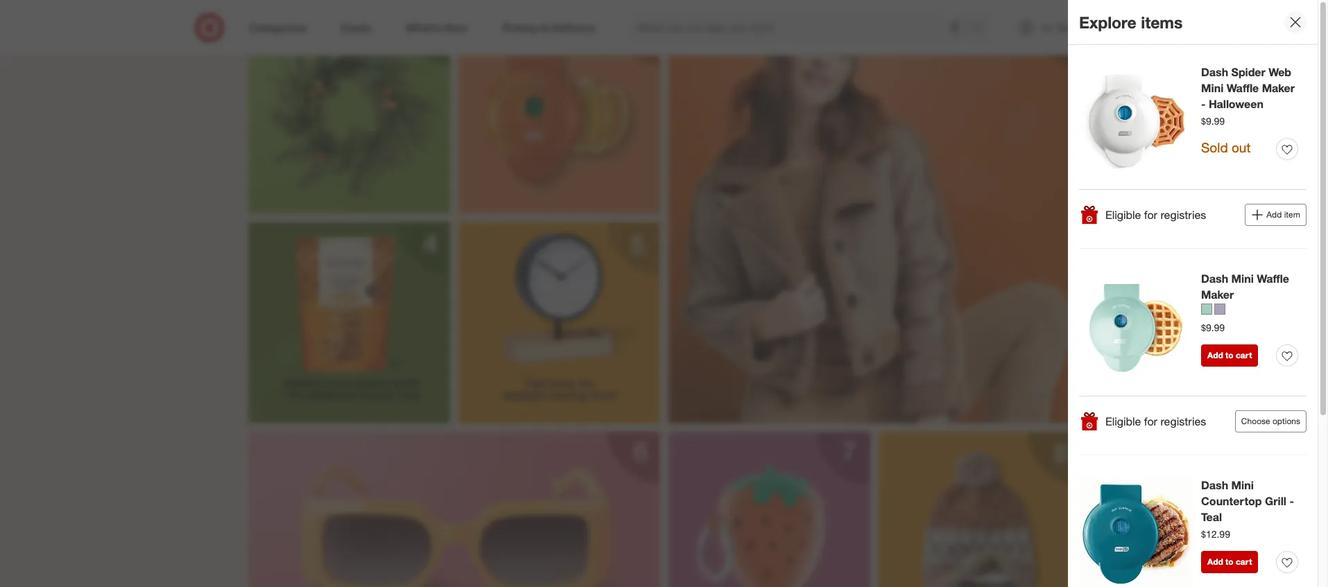 Task type: locate. For each thing, give the bounding box(es) containing it.
to
[[1226, 350, 1234, 361], [1226, 557, 1234, 567]]

add left item
[[1267, 210, 1282, 220]]

add to cart down the $12.99
[[1208, 557, 1252, 567]]

$12.99
[[1202, 528, 1231, 540]]

dash for dash mini countertop grill - teal
[[1202, 479, 1229, 493]]

daylight
[[502, 388, 547, 402]]

satisfy
[[284, 376, 322, 390]]

1 cart from the top
[[1236, 350, 1252, 361]]

add down lilac icon at the bottom
[[1208, 350, 1224, 361]]

cart up choose
[[1236, 350, 1252, 361]]

add to cart button for $9.99
[[1202, 345, 1259, 367]]

0 vertical spatial eligible for registries
[[1106, 208, 1207, 222]]

dash up lilac icon at the bottom
[[1202, 272, 1229, 286]]

registries
[[1161, 208, 1207, 222], [1161, 415, 1207, 428]]

2 eligible from the top
[[1106, 415, 1141, 428]]

2 cart from the top
[[1236, 557, 1252, 567]]

waffle
[[1227, 81, 1259, 95], [1257, 272, 1290, 286]]

dash spider web mini waffle maker - halloween image
[[1079, 65, 1193, 178], [1079, 65, 1193, 178]]

1 horizontal spatial maker
[[1262, 81, 1295, 95]]

2 add to cart from the top
[[1208, 557, 1252, 567]]

add to cart button down lilac icon at the bottom
[[1202, 345, 1259, 367]]

0 vertical spatial eligible
[[1106, 208, 1141, 222]]

1 vertical spatial -
[[1290, 495, 1294, 508]]

2 add to cart button from the top
[[1202, 552, 1259, 574]]

$9.99
[[1202, 115, 1225, 127], [1202, 322, 1225, 333]]

0 vertical spatial maker
[[1262, 81, 1295, 95]]

- right 'grill'
[[1290, 495, 1294, 508]]

dash spider web mini waffle maker - halloween
[[1202, 65, 1295, 111]]

dash inside dash mini waffle maker
[[1202, 272, 1229, 286]]

sweet
[[354, 376, 387, 390]]

mini
[[1202, 81, 1224, 95], [1232, 272, 1254, 286], [1232, 479, 1254, 493]]

$9.99 up sold
[[1202, 115, 1225, 127]]

1 vertical spatial dash
[[1202, 272, 1229, 286]]

1 eligible for registries from the top
[[1106, 208, 1207, 222]]

1 vertical spatial to
[[1226, 557, 1234, 567]]

satisfy your sweet tooth –it's national candy day.
[[282, 376, 422, 402]]

0 vertical spatial add to cart
[[1208, 350, 1252, 361]]

add to cart down lilac icon at the bottom
[[1208, 350, 1252, 361]]

$9.99 down aqua 'image'
[[1202, 322, 1225, 333]]

1 to from the top
[[1226, 350, 1234, 361]]

2 eligible for registries from the top
[[1106, 415, 1207, 428]]

-
[[1202, 97, 1206, 111], [1290, 495, 1294, 508]]

waffle down spider at the right top of page
[[1227, 81, 1259, 95]]

0 vertical spatial to
[[1226, 350, 1234, 361]]

$9.99 for add item button in the top of the page
[[1202, 115, 1225, 127]]

tooth
[[390, 376, 420, 390]]

dash mini countertop grill - teal image
[[1079, 478, 1193, 588], [1079, 478, 1193, 588]]

waffle inside dash mini waffle maker
[[1257, 272, 1290, 286]]

2 vertical spatial for
[[1145, 415, 1158, 428]]

0 horizontal spatial -
[[1202, 97, 1206, 111]]

dash mini waffle maker link
[[1202, 271, 1299, 303]]

out
[[1232, 139, 1251, 155]]

time!
[[590, 388, 618, 402]]

add
[[1267, 210, 1282, 220], [1208, 350, 1224, 361], [1208, 557, 1224, 567]]

cart
[[1236, 350, 1252, 361], [1236, 557, 1252, 567]]

- left halloween
[[1202, 97, 1206, 111]]

your
[[325, 376, 350, 390]]

1 $9.99 from the top
[[1202, 115, 1225, 127]]

1 vertical spatial mini
[[1232, 272, 1254, 286]]

0 vertical spatial mini
[[1202, 81, 1224, 95]]

eligible
[[1106, 208, 1141, 222], [1106, 415, 1141, 428]]

1 vertical spatial maker
[[1202, 288, 1234, 302]]

dash
[[1202, 65, 1229, 79], [1202, 272, 1229, 286], [1202, 479, 1229, 493]]

1 vertical spatial add
[[1208, 350, 1224, 361]]

1 vertical spatial add to cart
[[1208, 557, 1252, 567]]

1 vertical spatial waffle
[[1257, 272, 1290, 286]]

0 vertical spatial dash
[[1202, 65, 1229, 79]]

0 vertical spatial add to cart button
[[1202, 345, 1259, 367]]

explore
[[1079, 12, 1137, 32]]

dash left spider at the right top of page
[[1202, 65, 1229, 79]]

dash mini waffle maker image
[[1079, 271, 1193, 385], [1079, 271, 1193, 385]]

0 vertical spatial -
[[1202, 97, 1206, 111]]

2 dash from the top
[[1202, 272, 1229, 286]]

1 vertical spatial for
[[579, 376, 595, 390]]

eligible for choose options button
[[1106, 415, 1141, 428]]

maker inside dash spider web mini waffle maker - halloween
[[1262, 81, 1295, 95]]

dash spider web mini waffle maker - halloween link
[[1202, 65, 1299, 112]]

eligible for registries
[[1106, 208, 1207, 222], [1106, 415, 1207, 428]]

1 vertical spatial add to cart button
[[1202, 552, 1259, 574]]

1 vertical spatial registries
[[1161, 415, 1207, 428]]

sold
[[1202, 139, 1228, 155]]

sold out
[[1202, 139, 1251, 155]]

dash inside the 'dash mini countertop grill - teal'
[[1202, 479, 1229, 493]]

grill
[[1265, 495, 1287, 508]]

dash mini countertop grill - teal link
[[1202, 478, 1299, 526]]

0 vertical spatial waffle
[[1227, 81, 1259, 95]]

add to cart button
[[1202, 345, 1259, 367], [1202, 552, 1259, 574]]

2 vertical spatial mini
[[1232, 479, 1254, 493]]

cart down dash mini countertop grill - teal link
[[1236, 557, 1252, 567]]

add for $9.99
[[1208, 350, 1224, 361]]

maker up lilac icon at the bottom
[[1202, 288, 1234, 302]]

1 registries from the top
[[1161, 208, 1207, 222]]

1 add to cart from the top
[[1208, 350, 1252, 361]]

mini inside the 'dash mini countertop grill - teal'
[[1232, 479, 1254, 493]]

2 vertical spatial add
[[1208, 557, 1224, 567]]

aqua image
[[1202, 304, 1213, 315]]

1 eligible from the top
[[1106, 208, 1141, 222]]

2 $9.99 from the top
[[1202, 322, 1225, 333]]

1 add to cart button from the top
[[1202, 345, 1259, 367]]

0 vertical spatial cart
[[1236, 350, 1252, 361]]

saving
[[550, 388, 587, 402]]

eligible for registries for add item button in the top of the page
[[1106, 208, 1207, 222]]

add to cart button down the $12.99
[[1202, 552, 1259, 574]]

maker
[[1262, 81, 1295, 95], [1202, 288, 1234, 302]]

dash up "countertop"
[[1202, 479, 1229, 493]]

add to cart
[[1208, 350, 1252, 361], [1208, 557, 1252, 567]]

1 horizontal spatial -
[[1290, 495, 1294, 508]]

$9.99 for choose options button
[[1202, 322, 1225, 333]]

2 vertical spatial dash
[[1202, 479, 1229, 493]]

mini inside dash mini waffle maker
[[1232, 272, 1254, 286]]

national
[[309, 388, 356, 402]]

waffle down add item button in the top of the page
[[1257, 272, 1290, 286]]

add down the $12.99
[[1208, 557, 1224, 567]]

registries for add item button in the top of the page
[[1161, 208, 1207, 222]]

2 to from the top
[[1226, 557, 1234, 567]]

dash inside dash spider web mini waffle maker - halloween
[[1202, 65, 1229, 79]]

1 vertical spatial $9.99
[[1202, 322, 1225, 333]]

0 vertical spatial add
[[1267, 210, 1282, 220]]

for
[[1145, 208, 1158, 222], [579, 376, 595, 390], [1145, 415, 1158, 428]]

0 vertical spatial $9.99
[[1202, 115, 1225, 127]]

waffle inside dash spider web mini waffle maker - halloween
[[1227, 81, 1259, 95]]

add item
[[1267, 210, 1301, 220]]

1 vertical spatial eligible for registries
[[1106, 415, 1207, 428]]

options
[[1273, 416, 1301, 427]]

1 vertical spatial eligible
[[1106, 415, 1141, 428]]

for inside 'fall back for daylight saving time!'
[[579, 376, 595, 390]]

0 vertical spatial registries
[[1161, 208, 1207, 222]]

dash mini countertop grill - teal
[[1202, 479, 1294, 524]]

2 registries from the top
[[1161, 415, 1207, 428]]

3 dash from the top
[[1202, 479, 1229, 493]]

1 vertical spatial cart
[[1236, 557, 1252, 567]]

0 horizontal spatial maker
[[1202, 288, 1234, 302]]

0 vertical spatial for
[[1145, 208, 1158, 222]]

search
[[965, 22, 998, 36]]

add item button
[[1245, 204, 1307, 226]]

What can we help you find? suggestions appear below search field
[[629, 12, 974, 43]]

maker down web
[[1262, 81, 1295, 95]]

1 dash from the top
[[1202, 65, 1229, 79]]



Task type: vqa. For each thing, say whether or not it's contained in the screenshot.
the right Check
no



Task type: describe. For each thing, give the bounding box(es) containing it.
spider
[[1232, 65, 1266, 79]]

choose options button
[[1235, 411, 1307, 433]]

cart for $12.99
[[1236, 557, 1252, 567]]

dash for dash mini waffle maker
[[1202, 272, 1229, 286]]

add to cart for $9.99
[[1208, 350, 1252, 361]]

back
[[548, 376, 576, 390]]

search button
[[965, 12, 998, 46]]

to for $12.99
[[1226, 557, 1234, 567]]

lilac image
[[1215, 304, 1226, 315]]

10
[[1123, 15, 1130, 23]]

explore items dialog
[[1068, 0, 1328, 588]]

choose options
[[1242, 416, 1301, 427]]

eligible for registries for choose options button
[[1106, 415, 1207, 428]]

maker inside dash mini waffle maker
[[1202, 288, 1234, 302]]

sold out element
[[1202, 138, 1251, 157]]

eligible for add item button in the top of the page
[[1106, 208, 1141, 222]]

registries for choose options button
[[1161, 415, 1207, 428]]

halloween
[[1209, 97, 1264, 111]]

cart for $9.99
[[1236, 350, 1252, 361]]

add for $12.99
[[1208, 557, 1224, 567]]

dash mini waffle maker
[[1202, 272, 1290, 302]]

web
[[1269, 65, 1292, 79]]

- inside dash spider web mini waffle maker - halloween
[[1202, 97, 1206, 111]]

mini for dash mini countertop grill - teal
[[1232, 479, 1254, 493]]

teal
[[1202, 510, 1222, 524]]

mini inside dash spider web mini waffle maker - halloween
[[1202, 81, 1224, 95]]

mini for dash mini waffle maker
[[1232, 272, 1254, 286]]

for for add item button in the top of the page
[[1145, 208, 1158, 222]]

item
[[1285, 210, 1301, 220]]

–it's
[[282, 388, 306, 402]]

- inside the 'dash mini countertop grill - teal'
[[1290, 495, 1294, 508]]

fall back for daylight saving time!
[[502, 376, 618, 402]]

to for $9.99
[[1226, 350, 1234, 361]]

day.
[[398, 388, 422, 402]]

add to cart for $12.99
[[1208, 557, 1252, 567]]

add to cart button for $12.99
[[1202, 552, 1259, 574]]

explore items
[[1079, 12, 1183, 32]]

for for choose options button
[[1145, 415, 1158, 428]]

items
[[1141, 12, 1183, 32]]

choose
[[1242, 416, 1271, 427]]

fall
[[526, 376, 545, 390]]

candy
[[359, 388, 395, 402]]

dash for dash spider web mini waffle maker - halloween
[[1202, 65, 1229, 79]]

10 link
[[1105, 12, 1136, 43]]

countertop
[[1202, 495, 1262, 508]]



